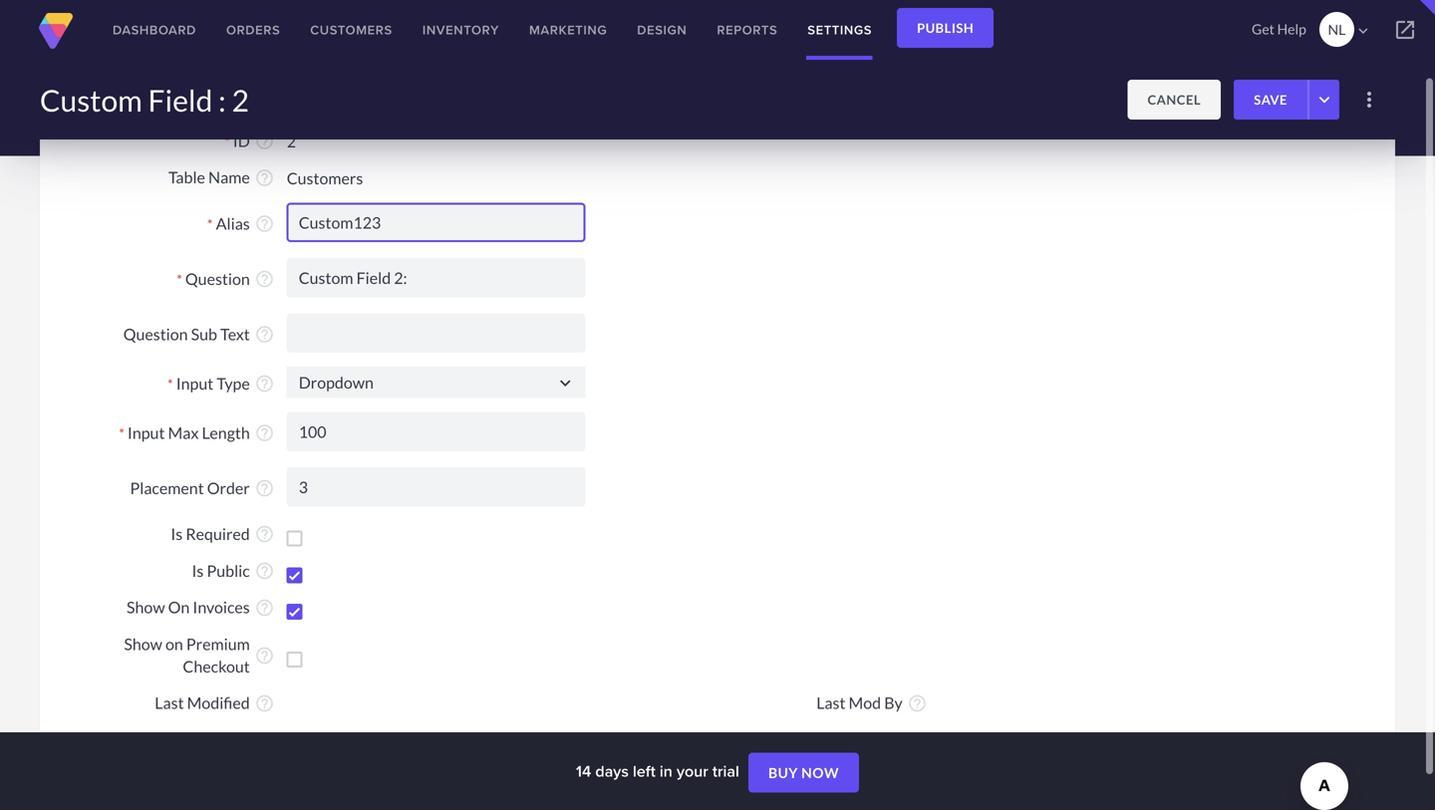 Task type: locate. For each thing, give the bounding box(es) containing it.
sub
[[191, 324, 217, 344]]

premium
[[186, 634, 250, 654]]

custom field : 2
[[40, 82, 249, 118]]

help_outline right the order
[[255, 479, 275, 499]]

question sub text help_outline
[[123, 324, 275, 344]]

help_outline right premium
[[255, 646, 275, 666]]

is left required
[[171, 524, 183, 544]]

last inside last mod by help_outline
[[817, 693, 846, 713]]

more_vert button
[[1350, 80, 1390, 120]]

id
[[233, 131, 250, 150]]

mod
[[849, 693, 881, 713]]

question up "sub"
[[185, 269, 250, 288]]


[[1355, 22, 1373, 40]]

help
[[1278, 20, 1307, 37]]

reports
[[717, 20, 778, 39]]

type
[[217, 374, 250, 393]]

buy
[[769, 765, 798, 782]]

help_outline inside last modified help_outline
[[255, 694, 275, 714]]

custom
[[40, 82, 142, 118]]

14 days left in your trial
[[576, 760, 744, 783]]

input left max
[[128, 423, 165, 442]]

help_outline right public
[[255, 561, 275, 581]]

table name help_outline
[[168, 168, 275, 188]]

help_outline right length
[[255, 423, 275, 443]]

customers for orders
[[310, 20, 393, 39]]

1 vertical spatial customers
[[287, 168, 363, 188]]

* inside * question help_outline
[[177, 271, 182, 288]]

is inside is public help_outline
[[192, 561, 204, 581]]

2 right :
[[232, 82, 249, 118]]

help_outline right by
[[908, 694, 928, 714]]

public
[[207, 561, 250, 581]]

0 horizontal spatial last
[[155, 693, 184, 713]]

last for help_outline
[[155, 693, 184, 713]]

0 horizontal spatial is
[[171, 524, 183, 544]]

input
[[176, 374, 214, 393], [128, 423, 165, 442]]

* inside * input type help_outline
[[168, 376, 173, 393]]

help_outline inside show on invoices help_outline
[[255, 598, 275, 618]]

inventory
[[423, 20, 499, 39]]

question left "sub"
[[123, 324, 188, 344]]

dashboard link
[[98, 0, 211, 60]]

table
[[168, 168, 205, 187]]

is required help_outline
[[171, 524, 275, 545]]

days
[[596, 760, 629, 783]]

get help
[[1252, 20, 1307, 37]]

1 horizontal spatial last
[[817, 693, 846, 713]]

0 vertical spatial is
[[171, 524, 183, 544]]

save
[[1254, 92, 1288, 108]]

* id help_outline
[[224, 131, 275, 151]]

orders
[[226, 20, 280, 39]]

1 vertical spatial show
[[124, 634, 162, 654]]

help_outline right id
[[255, 131, 275, 151]]

2 right * id help_outline
[[287, 132, 296, 151]]

help_outline inside placement order help_outline
[[255, 479, 275, 499]]

input inside * input type help_outline
[[176, 374, 214, 393]]

show inside show on premium checkout help_outline
[[124, 634, 162, 654]]

last mod by help_outline
[[817, 693, 928, 714]]


[[1394, 18, 1418, 42]]

help_outline right required
[[255, 525, 275, 545]]

in
[[660, 760, 673, 783]]

help_outline inside is required help_outline
[[255, 525, 275, 545]]

* left id
[[224, 133, 230, 150]]

* up question sub text help_outline
[[177, 271, 182, 288]]

customers
[[310, 20, 393, 39], [287, 168, 363, 188]]

show
[[127, 598, 165, 617], [124, 634, 162, 654]]

None text field
[[287, 258, 586, 298], [287, 412, 586, 452], [287, 258, 586, 298], [287, 412, 586, 452]]

0 horizontal spatial input
[[128, 423, 165, 442]]

is left public
[[192, 561, 204, 581]]

last
[[155, 693, 184, 713], [817, 693, 846, 713]]

show for help_outline
[[127, 598, 165, 617]]

None text field
[[287, 203, 586, 242], [287, 314, 586, 353], [287, 367, 586, 398], [287, 468, 586, 507], [287, 203, 586, 242], [287, 314, 586, 353], [287, 367, 586, 398], [287, 468, 586, 507]]

1 last from the left
[[155, 693, 184, 713]]

help_outline inside is public help_outline
[[255, 561, 275, 581]]

question inside question sub text help_outline
[[123, 324, 188, 344]]

input left type
[[176, 374, 214, 393]]

checkout
[[183, 657, 250, 676]]

* inside * alias help_outline
[[207, 216, 213, 233]]

is inside is required help_outline
[[171, 524, 183, 544]]

* inside * id help_outline
[[224, 133, 230, 150]]

on
[[168, 598, 190, 617]]

last for by
[[817, 693, 846, 713]]

help_outline
[[255, 131, 275, 151], [255, 168, 275, 188], [255, 214, 275, 234], [255, 269, 275, 289], [255, 325, 275, 344], [255, 374, 275, 394], [255, 423, 275, 443], [255, 479, 275, 499], [255, 525, 275, 545], [255, 561, 275, 581], [255, 598, 275, 618], [255, 646, 275, 666], [255, 694, 275, 714], [908, 694, 928, 714]]

buy now link
[[749, 753, 859, 793]]

* left max
[[119, 425, 124, 442]]

get
[[1252, 20, 1275, 37]]

0 vertical spatial show
[[127, 598, 165, 617]]

* input type help_outline
[[168, 374, 275, 394]]

0 vertical spatial question
[[185, 269, 250, 288]]

0 vertical spatial 2
[[232, 82, 249, 118]]

question
[[185, 269, 250, 288], [123, 324, 188, 344]]

help_outline inside * question help_outline
[[255, 269, 275, 289]]

0 vertical spatial customers
[[310, 20, 393, 39]]

is public help_outline
[[192, 561, 275, 581]]

help_outline right alias
[[255, 214, 275, 234]]

1 horizontal spatial input
[[176, 374, 214, 393]]

last left mod
[[817, 693, 846, 713]]

1 vertical spatial question
[[123, 324, 188, 344]]

last inside last modified help_outline
[[155, 693, 184, 713]]

customers right name
[[287, 168, 363, 188]]

1 vertical spatial input
[[128, 423, 165, 442]]

publish button
[[897, 8, 994, 48]]

help_outline right text
[[255, 325, 275, 344]]

customers right orders
[[310, 20, 393, 39]]

*
[[224, 133, 230, 150], [207, 216, 213, 233], [177, 271, 182, 288], [168, 376, 173, 393], [119, 425, 124, 442]]

input inside * input max length help_outline
[[128, 423, 165, 442]]

help_outline right name
[[255, 168, 275, 188]]

* left alias
[[207, 216, 213, 233]]

help_outline right the invoices
[[255, 598, 275, 618]]

1 vertical spatial is
[[192, 561, 204, 581]]

help_outline right modified
[[255, 694, 275, 714]]

input for length
[[128, 423, 165, 442]]

help_outline down * alias help_outline
[[255, 269, 275, 289]]

last left modified
[[155, 693, 184, 713]]

question inside * question help_outline
[[185, 269, 250, 288]]

cancel link
[[1128, 80, 1221, 120]]

publish
[[917, 20, 974, 36]]

* input max length help_outline
[[119, 423, 275, 443]]

show inside show on invoices help_outline
[[127, 598, 165, 617]]

help_outline right type
[[255, 374, 275, 394]]

now
[[802, 765, 839, 782]]

0 vertical spatial input
[[176, 374, 214, 393]]

* up max
[[168, 376, 173, 393]]

* for * alias help_outline
[[207, 216, 213, 233]]

cancel
[[1148, 92, 1201, 108]]

customers for help_outline
[[287, 168, 363, 188]]


[[555, 373, 576, 394]]

* inside * input max length help_outline
[[119, 425, 124, 442]]

2 last from the left
[[817, 693, 846, 713]]

1 horizontal spatial is
[[192, 561, 204, 581]]

2
[[232, 82, 249, 118], [287, 132, 296, 151]]

1 vertical spatial 2
[[287, 132, 296, 151]]

is
[[171, 524, 183, 544], [192, 561, 204, 581]]



Task type: describe. For each thing, give the bounding box(es) containing it.
* for * input max length help_outline
[[119, 425, 124, 442]]

left
[[633, 760, 656, 783]]

on
[[165, 634, 183, 654]]

help_outline inside * id help_outline
[[255, 131, 275, 151]]

details
[[65, 76, 145, 107]]

name
[[208, 168, 250, 187]]

nl
[[1328, 21, 1346, 38]]

marketing
[[529, 20, 607, 39]]

dashboard
[[113, 20, 196, 39]]

* for * input type help_outline
[[168, 376, 173, 393]]

* alias help_outline
[[207, 214, 275, 234]]

:
[[218, 82, 226, 118]]

help_outline inside * input type help_outline
[[255, 374, 275, 394]]

placement
[[130, 478, 204, 498]]

0 horizontal spatial 2
[[232, 82, 249, 118]]

help_outline inside question sub text help_outline
[[255, 325, 275, 344]]

 link
[[1376, 0, 1436, 60]]

your
[[677, 760, 709, 783]]

is for is public help_outline
[[192, 561, 204, 581]]

design
[[637, 20, 687, 39]]

placement order help_outline
[[130, 478, 275, 499]]

help_outline inside table name help_outline
[[255, 168, 275, 188]]

1 horizontal spatial 2
[[287, 132, 296, 151]]

order
[[207, 478, 250, 498]]

show for checkout
[[124, 634, 162, 654]]

trial
[[713, 760, 740, 783]]

show on invoices help_outline
[[127, 598, 275, 618]]

* for * question help_outline
[[177, 271, 182, 288]]

input for help_outline
[[176, 374, 214, 393]]

max
[[168, 423, 199, 442]]

invoices
[[193, 598, 250, 617]]

buy now
[[769, 765, 839, 782]]

nl 
[[1328, 21, 1373, 40]]

text
[[220, 324, 250, 344]]

length
[[202, 423, 250, 442]]

alias
[[216, 214, 250, 233]]

is for is required help_outline
[[171, 524, 183, 544]]

modified
[[187, 693, 250, 713]]

14
[[576, 760, 591, 783]]

help_outline inside show on premium checkout help_outline
[[255, 646, 275, 666]]

last modified help_outline
[[155, 693, 275, 714]]

more_vert
[[1358, 88, 1382, 112]]

help_outline inside last mod by help_outline
[[908, 694, 928, 714]]

by
[[884, 693, 903, 713]]

save link
[[1234, 80, 1308, 120]]

help_outline inside * alias help_outline
[[255, 214, 275, 234]]

* for * id help_outline
[[224, 133, 230, 150]]

settings
[[808, 20, 872, 39]]

show on premium checkout help_outline
[[124, 634, 275, 676]]

* question help_outline
[[177, 269, 275, 289]]

required
[[186, 524, 250, 544]]

field
[[148, 82, 213, 118]]

help_outline inside * input max length help_outline
[[255, 423, 275, 443]]



Task type: vqa. For each thing, say whether or not it's contained in the screenshot.
SET UP YOUR PAYMENT GATEWAY NOW link
no



